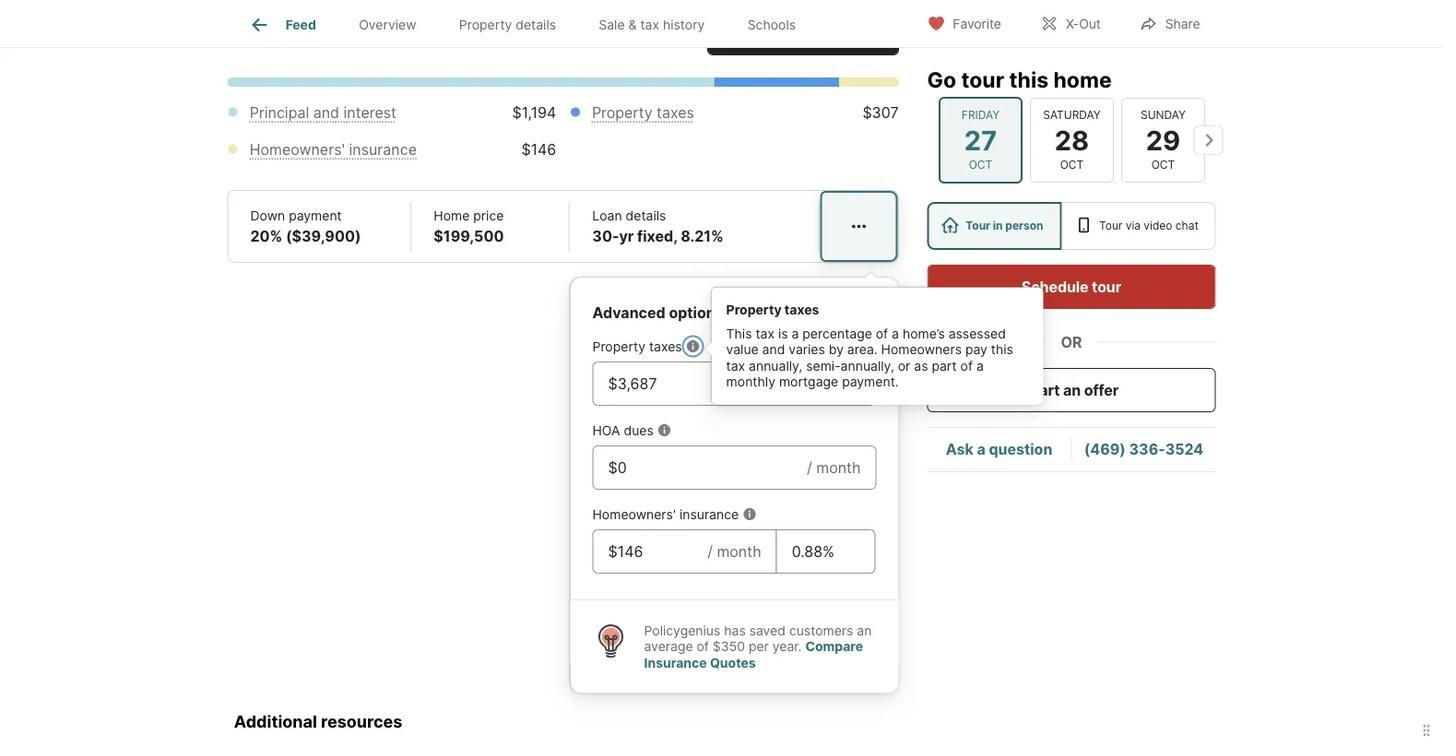 Task type: vqa. For each thing, say whether or not it's contained in the screenshot.
Ask a question LINK
yes



Task type: describe. For each thing, give the bounding box(es) containing it.
average
[[644, 639, 693, 655]]

go tour this home
[[928, 66, 1112, 92]]

oct for 28
[[1060, 158, 1084, 172]]

20%
[[250, 228, 283, 245]]

property taxes link
[[592, 104, 695, 122]]

1 vertical spatial of
[[961, 359, 973, 374]]

share button
[[1124, 4, 1216, 42]]

(469) 336-3524
[[1085, 440, 1204, 458]]

or
[[1061, 333, 1083, 351]]

tour via video chat option
[[1062, 202, 1216, 250]]

sale & tax history
[[599, 17, 705, 33]]

policygenius
[[644, 623, 721, 639]]

start an offer
[[1025, 381, 1119, 399]]

principal
[[250, 104, 309, 122]]

overview tab
[[338, 3, 438, 47]]

homeowners
[[881, 342, 962, 358]]

get
[[740, 25, 765, 43]]

3524
[[1166, 440, 1204, 458]]

oct for 29
[[1151, 158, 1175, 172]]

pay
[[966, 342, 988, 358]]

x-out
[[1066, 16, 1101, 32]]

saturday 28 oct
[[1043, 108, 1101, 172]]

or
[[898, 359, 911, 374]]

of inside policygenius has saved customers an average of $350 per year.
[[697, 639, 709, 655]]

mortgage
[[779, 375, 839, 390]]

schedule
[[1022, 278, 1089, 296]]

pre-
[[769, 25, 799, 43]]

ask a question link
[[946, 440, 1053, 458]]

1 horizontal spatial of
[[876, 326, 888, 342]]

friday 27 oct
[[962, 108, 1000, 172]]

2 horizontal spatial tax
[[756, 326, 775, 342]]

home
[[1054, 66, 1112, 92]]

tour in person option
[[928, 202, 1062, 250]]

principal and interest link
[[250, 104, 397, 122]]

details for property details
[[516, 17, 556, 33]]

/ month for homeowners' insurance
[[708, 543, 762, 561]]

advanced options
[[593, 304, 724, 322]]

list box containing tour in person
[[928, 202, 1216, 250]]

insurance
[[644, 656, 707, 671]]

$1,648 per month
[[227, 19, 435, 48]]

go
[[928, 66, 957, 92]]

an inside button
[[1064, 381, 1081, 399]]

schedule tour
[[1022, 278, 1122, 296]]

oct for 27
[[969, 158, 992, 172]]

policygenius has saved customers an average of $350 per year.
[[644, 623, 872, 655]]

tour for tour in person
[[966, 219, 991, 232]]

fixed,
[[637, 228, 678, 245]]

2 annually, from the left
[[841, 359, 895, 374]]

price
[[474, 208, 504, 224]]

an inside policygenius has saved customers an average of $350 per year.
[[857, 623, 872, 639]]

0 vertical spatial property taxes
[[592, 104, 695, 122]]

resources
[[321, 712, 403, 733]]

homeowners' insurance link
[[250, 141, 417, 159]]

out
[[1079, 16, 1101, 32]]

0 vertical spatial per
[[314, 19, 353, 48]]

336-
[[1130, 440, 1166, 458]]

dues
[[624, 423, 654, 439]]

friday
[[962, 108, 1000, 122]]

property inside tab
[[459, 17, 512, 33]]

video
[[1144, 219, 1173, 232]]

(469)
[[1085, 440, 1126, 458]]

0 vertical spatial taxes
[[657, 104, 695, 122]]

customers
[[790, 623, 854, 639]]

compare
[[806, 639, 863, 655]]

a right 'is'
[[792, 326, 799, 342]]

get pre-approved button
[[707, 12, 899, 56]]

by
[[829, 342, 844, 358]]

property details tab
[[438, 3, 578, 47]]

sale
[[599, 17, 625, 33]]

home's
[[903, 326, 945, 342]]

$350
[[713, 639, 745, 655]]

additional resources
[[234, 712, 403, 733]]

favorite
[[953, 16, 1002, 32]]

/ for homeowners' insurance
[[708, 543, 713, 561]]

a left home's
[[892, 326, 899, 342]]

27
[[964, 124, 997, 156]]

a down pay
[[977, 359, 984, 374]]

x-out button
[[1025, 4, 1117, 42]]

feed link
[[249, 14, 316, 36]]

ask
[[946, 440, 974, 458]]

0 horizontal spatial homeowners' insurance
[[250, 141, 417, 159]]

($39,900)
[[286, 228, 361, 245]]

year
[[731, 375, 762, 393]]

saturday
[[1043, 108, 1101, 122]]

1 vertical spatial homeowners'
[[593, 507, 676, 523]]

this inside property taxes this tax is a percentage of a home's assessed value and varies by area. homeowners pay this tax annually, semi-annually, or as part of a monthly mortgage payment.
[[991, 342, 1014, 358]]

loan
[[593, 208, 622, 224]]

ask a question
[[946, 440, 1053, 458]]

compare insurance quotes link
[[644, 639, 863, 671]]

tour for schedule
[[1092, 278, 1122, 296]]

down
[[250, 208, 285, 224]]

lightbulb icon element
[[593, 623, 644, 672]]

1 vertical spatial property taxes
[[593, 339, 682, 355]]

area.
[[848, 342, 878, 358]]

home price $199,500
[[434, 208, 504, 245]]



Task type: locate. For each thing, give the bounding box(es) containing it.
oct inside friday 27 oct
[[969, 158, 992, 172]]

homeowners' insurance
[[250, 141, 417, 159], [593, 507, 739, 523]]

reset button
[[472, 18, 514, 51]]

/ left year
[[722, 375, 727, 393]]

0 vertical spatial homeowners'
[[250, 141, 345, 159]]

home
[[434, 208, 470, 224]]

payment
[[289, 208, 342, 224]]

of
[[876, 326, 888, 342], [961, 359, 973, 374], [697, 639, 709, 655]]

of left $350
[[697, 639, 709, 655]]

per inside policygenius has saved customers an average of $350 per year.
[[749, 639, 769, 655]]

2 vertical spatial tax
[[727, 359, 746, 374]]

taxes inside property taxes this tax is a percentage of a home's assessed value and varies by area. homeowners pay this tax annually, semi-annually, or as part of a monthly mortgage payment.
[[785, 303, 820, 318]]

0 vertical spatial insurance
[[349, 141, 417, 159]]

tooltip containing advanced options
[[571, 263, 1242, 694]]

varies
[[789, 342, 825, 358]]

2 vertical spatial /
[[708, 543, 713, 561]]

person
[[1006, 219, 1044, 232]]

1 horizontal spatial month
[[717, 543, 762, 561]]

start
[[1025, 381, 1060, 399]]

1 vertical spatial details
[[626, 208, 666, 224]]

1 oct from the left
[[969, 158, 992, 172]]

0 horizontal spatial tour
[[962, 66, 1005, 92]]

30-
[[593, 228, 619, 245]]

1 vertical spatial insurance
[[680, 507, 739, 523]]

sunday
[[1141, 108, 1186, 122]]

principal and interest
[[250, 104, 397, 122]]

list box
[[928, 202, 1216, 250]]

0 horizontal spatial of
[[697, 639, 709, 655]]

part
[[932, 359, 957, 374]]

(469) 336-3524 link
[[1085, 440, 1204, 458]]

saved
[[750, 623, 786, 639]]

chat
[[1176, 219, 1199, 232]]

details for loan details 30-yr fixed, 8.21%
[[626, 208, 666, 224]]

tax inside tab
[[641, 17, 660, 33]]

oct
[[969, 158, 992, 172], [1060, 158, 1084, 172], [1151, 158, 1175, 172]]

oct down "28"
[[1060, 158, 1084, 172]]

month
[[359, 19, 435, 48], [817, 459, 861, 477], [717, 543, 762, 561]]

0 vertical spatial /
[[722, 375, 727, 393]]

0 horizontal spatial tour
[[966, 219, 991, 232]]

semi-
[[806, 359, 841, 374]]

tour inside schedule tour button
[[1092, 278, 1122, 296]]

1 vertical spatial /
[[807, 459, 812, 477]]

tab list
[[227, 0, 832, 47]]

homeowners' down dues at the bottom left of the page
[[593, 507, 676, 523]]

of down pay
[[961, 359, 973, 374]]

tour for go
[[962, 66, 1005, 92]]

tax right the &
[[641, 17, 660, 33]]

an up compare
[[857, 623, 872, 639]]

value
[[727, 342, 759, 358]]

schedule tour button
[[928, 265, 1216, 309]]

homeowners' insurance down principal and interest
[[250, 141, 417, 159]]

percentage
[[803, 326, 872, 342]]

approved
[[799, 25, 867, 43]]

history
[[663, 17, 705, 33]]

a right 'ask'
[[977, 440, 986, 458]]

0 vertical spatial month
[[359, 19, 435, 48]]

1 horizontal spatial tour
[[1100, 219, 1123, 232]]

oct inside 'sunday 29 oct'
[[1151, 158, 1175, 172]]

$1,194
[[513, 104, 557, 122]]

and down 'is'
[[763, 342, 785, 358]]

annually, up monthly
[[749, 359, 803, 374]]

and inside property taxes this tax is a percentage of a home's assessed value and varies by area. homeowners pay this tax annually, semi-annually, or as part of a monthly mortgage payment.
[[763, 342, 785, 358]]

tour left in
[[966, 219, 991, 232]]

1 vertical spatial tax
[[756, 326, 775, 342]]

homeowners'
[[250, 141, 345, 159], [593, 507, 676, 523]]

feed
[[286, 17, 316, 33]]

overview
[[359, 17, 417, 33]]

reset
[[473, 26, 513, 44]]

tax left 'is'
[[756, 326, 775, 342]]

1 annually, from the left
[[749, 359, 803, 374]]

options
[[669, 304, 724, 322]]

1 horizontal spatial annually,
[[841, 359, 895, 374]]

1 horizontal spatial homeowners' insurance
[[593, 507, 739, 523]]

month up has
[[717, 543, 762, 561]]

1 vertical spatial homeowners' insurance
[[593, 507, 739, 523]]

and up the homeowners' insurance link
[[313, 104, 339, 122]]

0 horizontal spatial insurance
[[349, 141, 417, 159]]

1 vertical spatial per
[[749, 639, 769, 655]]

tab list containing feed
[[227, 0, 832, 47]]

2 horizontal spatial of
[[961, 359, 973, 374]]

via
[[1126, 219, 1141, 232]]

sale & tax history tab
[[578, 3, 726, 47]]

2 horizontal spatial oct
[[1151, 158, 1175, 172]]

1 horizontal spatial per
[[749, 639, 769, 655]]

1 vertical spatial an
[[857, 623, 872, 639]]

2 vertical spatial of
[[697, 639, 709, 655]]

tour left via
[[1100, 219, 1123, 232]]

annually,
[[749, 359, 803, 374], [841, 359, 895, 374]]

/ month down mortgage
[[807, 459, 861, 477]]

0 horizontal spatial oct
[[969, 158, 992, 172]]

tour in person
[[966, 219, 1044, 232]]

annually, up the payment.
[[841, 359, 895, 374]]

/ month up has
[[708, 543, 762, 561]]

/
[[722, 375, 727, 393], [807, 459, 812, 477], [708, 543, 713, 561]]

1 tour from the left
[[966, 219, 991, 232]]

next image
[[1194, 125, 1224, 155]]

/ for property taxes
[[722, 375, 727, 393]]

this
[[1010, 66, 1049, 92], [991, 342, 1014, 358]]

28
[[1055, 124, 1089, 156]]

tour
[[966, 219, 991, 232], [1100, 219, 1123, 232]]

advanced
[[593, 304, 666, 322]]

29
[[1146, 124, 1180, 156]]

is
[[778, 326, 788, 342]]

0 horizontal spatial per
[[314, 19, 353, 48]]

assessed
[[949, 326, 1006, 342]]

taxes down advanced options
[[649, 339, 682, 355]]

1 vertical spatial month
[[817, 459, 861, 477]]

/ month
[[807, 459, 861, 477], [708, 543, 762, 561]]

tour for tour via video chat
[[1100, 219, 1123, 232]]

1 horizontal spatial insurance
[[680, 507, 739, 523]]

quotes
[[710, 656, 756, 671]]

0 horizontal spatial / month
[[708, 543, 762, 561]]

oct down 27
[[969, 158, 992, 172]]

per down saved
[[749, 639, 769, 655]]

loan details 30-yr fixed, 8.21%
[[593, 208, 724, 245]]

0 vertical spatial details
[[516, 17, 556, 33]]

year.
[[773, 639, 802, 655]]

tour up friday
[[962, 66, 1005, 92]]

an
[[1064, 381, 1081, 399], [857, 623, 872, 639]]

property details
[[459, 17, 556, 33]]

has
[[724, 623, 746, 639]]

$146
[[522, 141, 557, 159]]

1 horizontal spatial and
[[763, 342, 785, 358]]

1 horizontal spatial oct
[[1060, 158, 1084, 172]]

lightbulb icon image
[[593, 623, 630, 660]]

0 vertical spatial tax
[[641, 17, 660, 33]]

property
[[459, 17, 512, 33], [592, 104, 653, 122], [727, 303, 782, 318], [593, 339, 646, 355]]

details
[[516, 17, 556, 33], [626, 208, 666, 224]]

month down mortgage
[[817, 459, 861, 477]]

None text field
[[792, 373, 860, 395], [608, 541, 693, 563], [792, 541, 860, 563], [792, 373, 860, 395], [608, 541, 693, 563], [792, 541, 860, 563]]

oct down the 29
[[1151, 158, 1175, 172]]

0 vertical spatial homeowners' insurance
[[250, 141, 417, 159]]

1 vertical spatial / month
[[708, 543, 762, 561]]

additional
[[234, 712, 317, 733]]

None button
[[939, 97, 1023, 184], [1030, 98, 1114, 183], [1121, 98, 1205, 183], [939, 97, 1023, 184], [1030, 98, 1114, 183], [1121, 98, 1205, 183]]

$307
[[863, 104, 899, 122]]

tax down value
[[727, 359, 746, 374]]

in
[[993, 219, 1003, 232]]

0 horizontal spatial /
[[708, 543, 713, 561]]

compare insurance quotes
[[644, 639, 863, 671]]

$1,648
[[227, 19, 308, 48]]

property inside property taxes this tax is a percentage of a home's assessed value and varies by area. homeowners pay this tax annually, semi-annually, or as part of a monthly mortgage payment.
[[727, 303, 782, 318]]

favorite button
[[912, 4, 1017, 42]]

1 vertical spatial this
[[991, 342, 1014, 358]]

insurance
[[349, 141, 417, 159], [680, 507, 739, 523]]

/ for hoa dues
[[807, 459, 812, 477]]

homeowners' insurance down dues at the bottom left of the page
[[593, 507, 739, 523]]

month for hoa dues
[[817, 459, 861, 477]]

month up interest
[[359, 19, 435, 48]]

0 vertical spatial this
[[1010, 66, 1049, 92]]

as
[[914, 359, 928, 374]]

1 vertical spatial and
[[763, 342, 785, 358]]

0 horizontal spatial annually,
[[749, 359, 803, 374]]

2 vertical spatial taxes
[[649, 339, 682, 355]]

1 horizontal spatial an
[[1064, 381, 1081, 399]]

/ up policygenius
[[708, 543, 713, 561]]

2 vertical spatial month
[[717, 543, 762, 561]]

question
[[989, 440, 1053, 458]]

3 oct from the left
[[1151, 158, 1175, 172]]

schools tab
[[726, 3, 817, 47]]

2 tour from the left
[[1100, 219, 1123, 232]]

hoa
[[593, 423, 620, 439]]

property taxes
[[592, 104, 695, 122], [593, 339, 682, 355]]

2 oct from the left
[[1060, 158, 1084, 172]]

down payment 20% ($39,900)
[[250, 208, 361, 245]]

of up area.
[[876, 326, 888, 342]]

0 vertical spatial tour
[[962, 66, 1005, 92]]

homeowners' down principal
[[250, 141, 345, 159]]

per
[[314, 19, 353, 48], [749, 639, 769, 655]]

0 horizontal spatial an
[[857, 623, 872, 639]]

0 horizontal spatial and
[[313, 104, 339, 122]]

2 horizontal spatial /
[[807, 459, 812, 477]]

None text field
[[608, 373, 707, 395], [608, 457, 792, 479], [608, 373, 707, 395], [608, 457, 792, 479]]

offer
[[1085, 381, 1119, 399]]

hoa dues
[[593, 423, 654, 439]]

0 vertical spatial and
[[313, 104, 339, 122]]

1 vertical spatial taxes
[[785, 303, 820, 318]]

month for homeowners' insurance
[[717, 543, 762, 561]]

details up fixed,
[[626, 208, 666, 224]]

0 vertical spatial of
[[876, 326, 888, 342]]

tour via video chat
[[1100, 219, 1199, 232]]

schools
[[748, 17, 796, 33]]

get pre-approved
[[740, 25, 867, 43]]

property taxes down the advanced
[[593, 339, 682, 355]]

tour right schedule
[[1092, 278, 1122, 296]]

yr
[[619, 228, 634, 245]]

1 horizontal spatial details
[[626, 208, 666, 224]]

0 vertical spatial an
[[1064, 381, 1081, 399]]

0 horizontal spatial details
[[516, 17, 556, 33]]

this left home
[[1010, 66, 1049, 92]]

this
[[727, 326, 752, 342]]

1 horizontal spatial tour
[[1092, 278, 1122, 296]]

an left offer
[[1064, 381, 1081, 399]]

monthly
[[727, 375, 776, 390]]

0 horizontal spatial tax
[[641, 17, 660, 33]]

details inside "loan details 30-yr fixed, 8.21%"
[[626, 208, 666, 224]]

taxes down history
[[657, 104, 695, 122]]

per left overview
[[314, 19, 353, 48]]

this right pay
[[991, 342, 1014, 358]]

0 vertical spatial / month
[[807, 459, 861, 477]]

details inside tab
[[516, 17, 556, 33]]

1 horizontal spatial /
[[722, 375, 727, 393]]

1 horizontal spatial tax
[[727, 359, 746, 374]]

/ month for hoa dues
[[807, 459, 861, 477]]

taxes up 'is'
[[785, 303, 820, 318]]

$199,500
[[434, 228, 504, 245]]

oct inside saturday 28 oct
[[1060, 158, 1084, 172]]

tooltip
[[571, 263, 1242, 694]]

1 horizontal spatial / month
[[807, 459, 861, 477]]

1 horizontal spatial homeowners'
[[593, 507, 676, 523]]

0 horizontal spatial homeowners'
[[250, 141, 345, 159]]

/ down mortgage
[[807, 459, 812, 477]]

0 horizontal spatial month
[[359, 19, 435, 48]]

1 vertical spatial tour
[[1092, 278, 1122, 296]]

&
[[629, 17, 637, 33]]

interest
[[344, 104, 397, 122]]

details right reset
[[516, 17, 556, 33]]

2 horizontal spatial month
[[817, 459, 861, 477]]

property taxes down sale & tax history tab
[[592, 104, 695, 122]]



